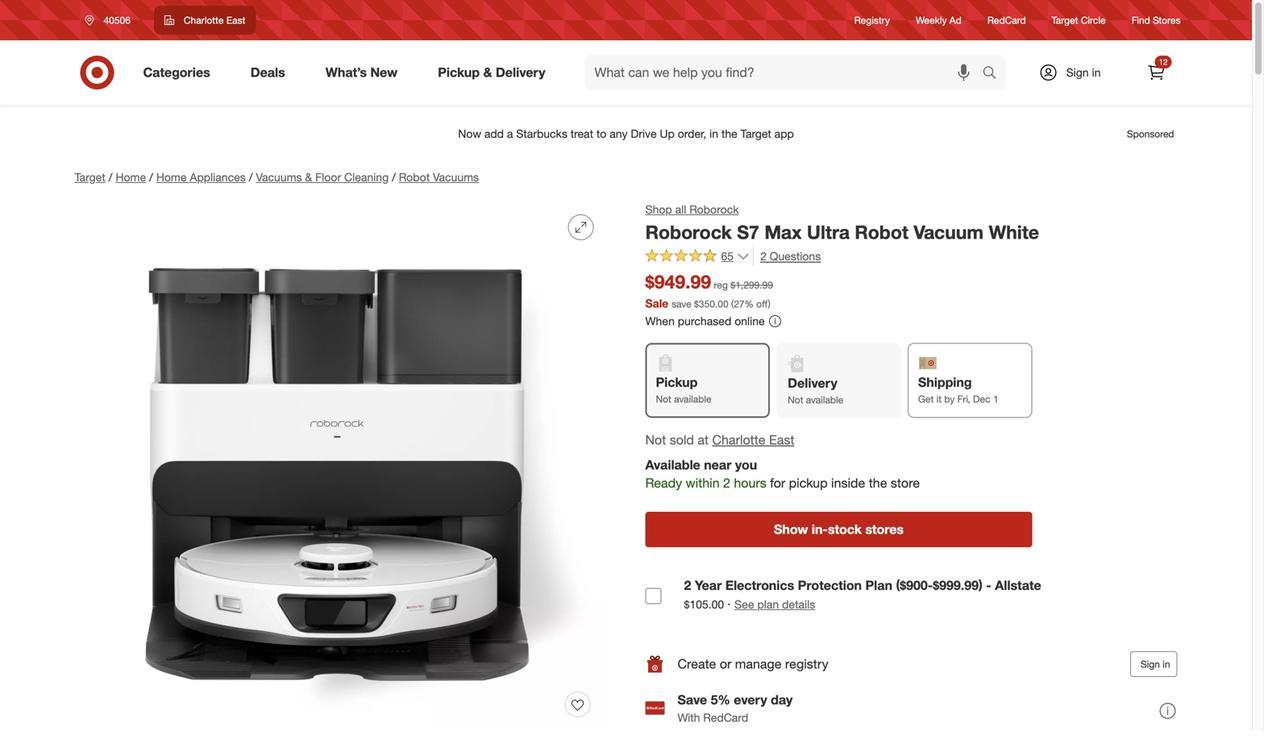 Task type: vqa. For each thing, say whether or not it's contained in the screenshot.
you
yes



Task type: locate. For each thing, give the bounding box(es) containing it.
east up deals link
[[227, 14, 246, 26]]

40506 button
[[75, 6, 148, 35]]

floor
[[316, 170, 341, 184]]

what's new link
[[312, 55, 418, 90]]

0 vertical spatial in
[[1093, 65, 1102, 79]]

home
[[116, 170, 146, 184], [156, 170, 187, 184]]

hours
[[734, 476, 767, 491]]

sign in inside sign in button
[[1141, 659, 1171, 671]]

0 horizontal spatial robot
[[399, 170, 430, 184]]

0 horizontal spatial available
[[675, 393, 712, 405]]

0 horizontal spatial target
[[75, 170, 106, 184]]

What can we help you find? suggestions appear below search field
[[585, 55, 987, 90]]

home right home link
[[156, 170, 187, 184]]

/ right appliances
[[249, 170, 253, 184]]

2
[[761, 249, 767, 264], [724, 476, 731, 491], [685, 578, 692, 594]]

0 vertical spatial charlotte
[[184, 14, 224, 26]]

2 for year
[[685, 578, 692, 594]]

weekly
[[916, 14, 948, 26]]

1 vertical spatial sign
[[1141, 659, 1161, 671]]

redcard
[[988, 14, 1027, 26], [704, 711, 749, 725]]

pickup for not
[[656, 375, 698, 390]]

1
[[994, 393, 999, 405]]

roborock right all on the top of page
[[690, 202, 739, 217]]

home link
[[116, 170, 146, 184]]

pickup for &
[[438, 65, 480, 80]]

1 vertical spatial delivery
[[788, 375, 838, 391]]

1 horizontal spatial delivery
[[788, 375, 838, 391]]

2 vertical spatial 2
[[685, 578, 692, 594]]

0 horizontal spatial redcard
[[704, 711, 749, 725]]

1 home from the left
[[116, 170, 146, 184]]

2 up $1,299.99 at the right top of the page
[[761, 249, 767, 264]]

all
[[676, 202, 687, 217]]

home appliances link
[[156, 170, 246, 184]]

target left circle
[[1052, 14, 1079, 26]]

0 horizontal spatial sign in
[[1067, 65, 1102, 79]]

not for delivery
[[788, 394, 804, 406]]

-
[[987, 578, 992, 594]]

0 vertical spatial delivery
[[496, 65, 546, 80]]

sign
[[1067, 65, 1090, 79], [1141, 659, 1161, 671]]

1 vertical spatial redcard
[[704, 711, 749, 725]]

redcard link
[[988, 13, 1027, 27]]

%
[[745, 298, 754, 310]]

1 vertical spatial target
[[75, 170, 106, 184]]

0 vertical spatial &
[[484, 65, 492, 80]]

0 vertical spatial sign in
[[1067, 65, 1102, 79]]

delivery inside the delivery not available
[[788, 375, 838, 391]]

charlotte east button
[[154, 6, 256, 35]]

home right target link
[[116, 170, 146, 184]]

manage
[[736, 657, 782, 672]]

by
[[945, 393, 955, 405]]

/
[[109, 170, 112, 184], [149, 170, 153, 184], [249, 170, 253, 184], [392, 170, 396, 184]]

online
[[735, 314, 765, 328]]

east up available near you ready within 2 hours for pickup inside the store
[[770, 432, 795, 448]]

deals link
[[237, 55, 306, 90]]

2 year electronics protection plan ($900-$999.99) - allstate $105.00 · see plan details
[[685, 578, 1042, 612]]

0 horizontal spatial 2
[[685, 578, 692, 594]]

electronics
[[726, 578, 795, 594]]

1 horizontal spatial robot
[[855, 221, 909, 244]]

)
[[768, 298, 771, 310]]

1 horizontal spatial charlotte
[[713, 432, 766, 448]]

within
[[686, 476, 720, 491]]

1 horizontal spatial in
[[1163, 659, 1171, 671]]

0 horizontal spatial vacuums
[[256, 170, 302, 184]]

with
[[678, 711, 701, 725]]

1 vertical spatial pickup
[[656, 375, 698, 390]]

year
[[695, 578, 722, 594]]

1 horizontal spatial home
[[156, 170, 187, 184]]

1 / from the left
[[109, 170, 112, 184]]

/ right home link
[[149, 170, 153, 184]]

stock
[[828, 522, 862, 538]]

not inside pickup not available
[[656, 393, 672, 405]]

redcard down 5% in the right of the page
[[704, 711, 749, 725]]

0 horizontal spatial home
[[116, 170, 146, 184]]

sign in inside sign in link
[[1067, 65, 1102, 79]]

2 inside 2 year electronics protection plan ($900-$999.99) - allstate $105.00 · see plan details
[[685, 578, 692, 594]]

robot right ultra
[[855, 221, 909, 244]]

pickup
[[438, 65, 480, 80], [656, 375, 698, 390]]

questions
[[770, 249, 821, 264]]

1 vertical spatial robot
[[855, 221, 909, 244]]

0 vertical spatial target
[[1052, 14, 1079, 26]]

robot vacuums link
[[399, 170, 479, 184]]

2 / from the left
[[149, 170, 153, 184]]

0 vertical spatial redcard
[[988, 14, 1027, 26]]

stores
[[1154, 14, 1181, 26]]

1 horizontal spatial sign in
[[1141, 659, 1171, 671]]

charlotte inside dropdown button
[[184, 14, 224, 26]]

roborock down all on the top of page
[[646, 221, 732, 244]]

pickup & delivery
[[438, 65, 546, 80]]

target circle link
[[1052, 13, 1107, 27]]

1 horizontal spatial east
[[770, 432, 795, 448]]

roborock
[[690, 202, 739, 217], [646, 221, 732, 244]]

1 vertical spatial &
[[305, 170, 312, 184]]

1 horizontal spatial available
[[807, 394, 844, 406]]

save
[[672, 298, 692, 310]]

charlotte east
[[184, 14, 246, 26]]

2 vacuums from the left
[[433, 170, 479, 184]]

1 horizontal spatial pickup
[[656, 375, 698, 390]]

not for pickup
[[656, 393, 672, 405]]

1 vertical spatial charlotte
[[713, 432, 766, 448]]

available
[[646, 457, 701, 473]]

1 vertical spatial sign in
[[1141, 659, 1171, 671]]

dec
[[974, 393, 991, 405]]

registry
[[786, 657, 829, 672]]

redcard right ad
[[988, 14, 1027, 26]]

show in-stock stores button
[[646, 512, 1033, 548]]

at
[[698, 432, 709, 448]]

1 horizontal spatial target
[[1052, 14, 1079, 26]]

not
[[656, 393, 672, 405], [788, 394, 804, 406], [646, 432, 667, 448]]

find stores
[[1132, 14, 1181, 26]]

1 horizontal spatial 2
[[724, 476, 731, 491]]

0 horizontal spatial delivery
[[496, 65, 546, 80]]

robot
[[399, 170, 430, 184], [855, 221, 909, 244]]

1 horizontal spatial vacuums
[[433, 170, 479, 184]]

charlotte
[[184, 14, 224, 26], [713, 432, 766, 448]]

pickup inside pickup not available
[[656, 375, 698, 390]]

available inside the delivery not available
[[807, 394, 844, 406]]

pickup inside pickup & delivery link
[[438, 65, 480, 80]]

find stores link
[[1132, 13, 1181, 27]]

robot right the cleaning
[[399, 170, 430, 184]]

vacuum
[[914, 221, 984, 244]]

target left home link
[[75, 170, 106, 184]]

vacuums
[[256, 170, 302, 184], [433, 170, 479, 184]]

None checkbox
[[646, 588, 662, 605]]

not up charlotte east button in the right of the page
[[788, 394, 804, 406]]

get
[[919, 393, 934, 405]]

3 / from the left
[[249, 170, 253, 184]]

available inside pickup not available
[[675, 393, 712, 405]]

2 horizontal spatial 2
[[761, 249, 767, 264]]

0 vertical spatial 2
[[761, 249, 767, 264]]

1 horizontal spatial sign
[[1141, 659, 1161, 671]]

/ left home link
[[109, 170, 112, 184]]

1 horizontal spatial redcard
[[988, 14, 1027, 26]]

not inside the delivery not available
[[788, 394, 804, 406]]

0 horizontal spatial charlotte
[[184, 14, 224, 26]]

deals
[[251, 65, 285, 80]]

1 vertical spatial in
[[1163, 659, 1171, 671]]

0 vertical spatial pickup
[[438, 65, 480, 80]]

5%
[[711, 693, 731, 708]]

search
[[976, 66, 1015, 82]]

in
[[1093, 65, 1102, 79], [1163, 659, 1171, 671]]

charlotte east button
[[713, 431, 795, 450]]

1 vertical spatial 2
[[724, 476, 731, 491]]

sold
[[670, 432, 695, 448]]

pickup right new
[[438, 65, 480, 80]]

ready
[[646, 476, 683, 491]]

in-
[[812, 522, 828, 538]]

target / home / home appliances / vacuums & floor cleaning / robot vacuums
[[75, 170, 479, 184]]

it
[[937, 393, 942, 405]]

$999.99)
[[934, 578, 983, 594]]

available for delivery
[[807, 394, 844, 406]]

12
[[1160, 57, 1169, 67]]

0 horizontal spatial pickup
[[438, 65, 480, 80]]

charlotte up the you at the right bottom of page
[[713, 432, 766, 448]]

0 horizontal spatial sign
[[1067, 65, 1090, 79]]

2 down near
[[724, 476, 731, 491]]

s7
[[738, 221, 760, 244]]

you
[[736, 457, 758, 473]]

0 vertical spatial east
[[227, 14, 246, 26]]

0 horizontal spatial east
[[227, 14, 246, 26]]

/ right the cleaning
[[392, 170, 396, 184]]

not up sold
[[656, 393, 672, 405]]

ad
[[950, 14, 962, 26]]

pickup up sold
[[656, 375, 698, 390]]

2 left 'year'
[[685, 578, 692, 594]]

charlotte up categories link
[[184, 14, 224, 26]]

0 horizontal spatial &
[[305, 170, 312, 184]]



Task type: describe. For each thing, give the bounding box(es) containing it.
sign in link
[[1026, 55, 1127, 90]]

near
[[704, 457, 732, 473]]

advertisement region
[[62, 115, 1191, 153]]

1 vacuums from the left
[[256, 170, 302, 184]]

search button
[[976, 55, 1015, 94]]

shipping
[[919, 375, 973, 390]]

save 5% every day with redcard
[[678, 693, 793, 725]]

protection
[[798, 578, 862, 594]]

target for target / home / home appliances / vacuums & floor cleaning / robot vacuums
[[75, 170, 106, 184]]

0 vertical spatial robot
[[399, 170, 430, 184]]

not left sold
[[646, 432, 667, 448]]

available near you ready within 2 hours for pickup inside the store
[[646, 457, 921, 491]]

create or manage registry
[[678, 657, 829, 672]]

vacuums & floor cleaning link
[[256, 170, 389, 184]]

redcard inside save 5% every day with redcard
[[704, 711, 749, 725]]

every
[[734, 693, 768, 708]]

delivery not available
[[788, 375, 844, 406]]

(
[[732, 298, 734, 310]]

cleaning
[[344, 170, 389, 184]]

circle
[[1082, 14, 1107, 26]]

show in-stock stores
[[774, 522, 904, 538]]

sale
[[646, 296, 669, 311]]

show
[[774, 522, 809, 538]]

allstate
[[996, 578, 1042, 594]]

$949.99 reg $1,299.99 sale save $ 350.00 ( 27 % off )
[[646, 271, 774, 311]]

the
[[869, 476, 888, 491]]

65
[[722, 249, 734, 264]]

4 / from the left
[[392, 170, 396, 184]]

0 vertical spatial sign
[[1067, 65, 1090, 79]]

roborock s7 max ultra robot vacuum white, 1 of 24 image
[[75, 202, 607, 732]]

registry link
[[855, 13, 891, 27]]

$949.99
[[646, 271, 712, 293]]

2 inside available near you ready within 2 hours for pickup inside the store
[[724, 476, 731, 491]]

sign inside button
[[1141, 659, 1161, 671]]

($900-
[[897, 578, 934, 594]]

pickup & delivery link
[[424, 55, 566, 90]]

day
[[771, 693, 793, 708]]

fri,
[[958, 393, 971, 405]]

2 home from the left
[[156, 170, 187, 184]]

save
[[678, 693, 708, 708]]

robot inside shop all roborock roborock s7 max ultra robot vacuum white
[[855, 221, 909, 244]]

available for pickup
[[675, 393, 712, 405]]

or
[[720, 657, 732, 672]]

what's new
[[326, 65, 398, 80]]

weekly ad link
[[916, 13, 962, 27]]

registry
[[855, 14, 891, 26]]

0 horizontal spatial in
[[1093, 65, 1102, 79]]

1 vertical spatial roborock
[[646, 221, 732, 244]]

categories link
[[129, 55, 231, 90]]

white
[[989, 221, 1040, 244]]

$
[[695, 298, 699, 310]]

plan
[[758, 598, 779, 612]]

stores
[[866, 522, 904, 538]]

target circle
[[1052, 14, 1107, 26]]

40506
[[104, 14, 131, 26]]

target for target circle
[[1052, 14, 1079, 26]]

0 vertical spatial roborock
[[690, 202, 739, 217]]

new
[[371, 65, 398, 80]]

east inside dropdown button
[[227, 14, 246, 26]]

2 for questions
[[761, 249, 767, 264]]

target link
[[75, 170, 106, 184]]

65 link
[[646, 247, 750, 267]]

ultra
[[807, 221, 850, 244]]

create
[[678, 657, 717, 672]]

details
[[783, 598, 816, 612]]

1 vertical spatial east
[[770, 432, 795, 448]]

delivery inside pickup & delivery link
[[496, 65, 546, 80]]

$1,299.99
[[731, 279, 774, 291]]

see
[[735, 598, 755, 612]]

when purchased online
[[646, 314, 765, 328]]

for
[[771, 476, 786, 491]]

·
[[728, 596, 731, 612]]

in inside button
[[1163, 659, 1171, 671]]

max
[[765, 221, 802, 244]]

sign in button
[[1131, 652, 1178, 678]]

2 questions link
[[754, 247, 821, 266]]

what's
[[326, 65, 367, 80]]

1 horizontal spatial &
[[484, 65, 492, 80]]

$105.00
[[685, 598, 725, 612]]

when
[[646, 314, 675, 328]]

12 link
[[1140, 55, 1175, 90]]

shipping get it by fri, dec 1
[[919, 375, 999, 405]]

purchased
[[678, 314, 732, 328]]

shop all roborock roborock s7 max ultra robot vacuum white
[[646, 202, 1040, 244]]

pickup
[[790, 476, 828, 491]]

350.00
[[699, 298, 729, 310]]

off
[[757, 298, 768, 310]]

find
[[1132, 14, 1151, 26]]

appliances
[[190, 170, 246, 184]]

27
[[734, 298, 745, 310]]



